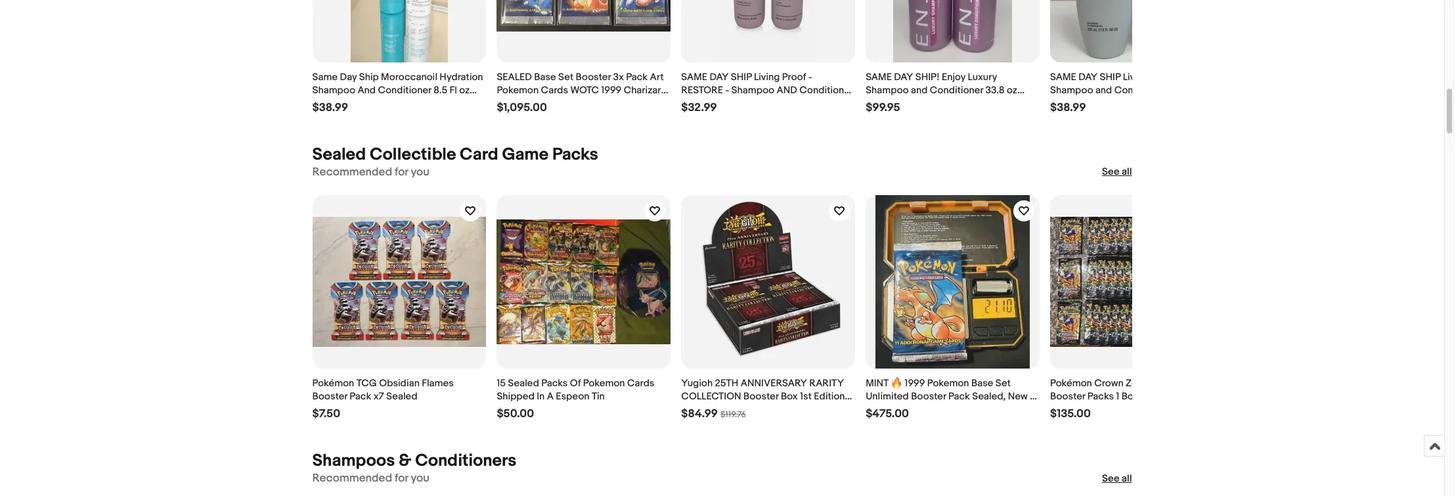 Task type: locate. For each thing, give the bounding box(es) containing it.
0 vertical spatial base
[[534, 71, 556, 83]]

living inside same day ship living proof full shampoo and conditioner 8 oz -duo $38.99
[[1124, 71, 1150, 83]]

proof left full in the right top of the page
[[1152, 71, 1176, 83]]

new right sealed,
[[1008, 391, 1028, 403]]

oz down full in the right top of the page
[[1179, 84, 1189, 96]]

day inside same day ship living proof - restore - shampoo and conditioner - 8 oz -duo, new
[[710, 71, 729, 83]]

1 $38.99 from the left
[[312, 101, 348, 114]]

recommended down the collectible on the top left
[[312, 165, 392, 179]]

8
[[1171, 84, 1176, 96], [688, 97, 694, 110]]

pack inside pokémon tcg obsidian flames booster pack x7 sealed $7.50
[[350, 391, 371, 403]]

pokemon down sealed
[[497, 84, 539, 96]]

2 box from the left
[[1160, 391, 1177, 403]]

1 vertical spatial see
[[1103, 472, 1120, 485]]

0 horizontal spatial 1999
[[602, 84, 622, 96]]

/duo
[[866, 97, 892, 110]]

yugioh
[[682, 377, 713, 390]]

1 horizontal spatial pack
[[626, 71, 648, 83]]

&
[[399, 451, 412, 471]]

for
[[395, 165, 409, 179], [395, 472, 409, 485]]

1 horizontal spatial $38.99
[[1051, 101, 1087, 114]]

1 vertical spatial base
[[972, 377, 994, 390]]

booster inside yugioh 25th anniversary rarity collection booster box 1st edition new!
[[744, 391, 779, 403]]

2 $38.99 text field from the left
[[1051, 101, 1087, 115]]

1 new from the left
[[1008, 391, 1028, 403]]

1 day from the left
[[710, 71, 729, 83]]

- inside same day ship living proof full shampoo and conditioner 8 oz -duo $38.99
[[1191, 84, 1195, 96]]

0 horizontal spatial base
[[534, 71, 556, 83]]

0 horizontal spatial cards
[[541, 84, 568, 96]]

see all for shampoos & conditioners
[[1103, 472, 1133, 485]]

8 down restore at the top of page
[[688, 97, 694, 110]]

pokemon up the tin
[[583, 377, 625, 390]]

tin
[[592, 391, 605, 403]]

and
[[911, 84, 928, 96], [1096, 84, 1113, 96]]

pokémon up $7.50
[[312, 377, 354, 390]]

1 horizontal spatial pokemon
[[583, 377, 625, 390]]

living left full in the right top of the page
[[1124, 71, 1150, 83]]

1 vertical spatial 8
[[688, 97, 694, 110]]

1999 inside mint 🔥 1999 pokemon base set unlimited booster pack sealed, new - 21.10g
[[905, 377, 926, 390]]

1 horizontal spatial and
[[1096, 84, 1113, 96]]

1 for from the top
[[395, 165, 409, 179]]

proof inside same day ship living proof - restore - shampoo and conditioner - 8 oz -duo, new
[[783, 71, 807, 83]]

0 vertical spatial cards
[[541, 84, 568, 96]]

sealed up shipped
[[508, 377, 539, 390]]

recommended for you down shampoos in the left of the page
[[312, 472, 430, 485]]

1 recommended for you from the top
[[312, 165, 430, 179]]

recommended for you element for shampoos
[[312, 472, 430, 486]]

you down shampoos & conditioners
[[411, 472, 430, 485]]

1 all from the top
[[1122, 166, 1133, 178]]

0 horizontal spatial same
[[682, 71, 708, 83]]

pokémon inside pokémon crown zenith 36x loose booster packs 1 booster box qty new sealed!
[[1051, 377, 1093, 390]]

packs right game
[[553, 144, 599, 165]]

hydration
[[440, 71, 483, 83]]

booster down zenith
[[1122, 391, 1157, 403]]

cards up the stem
[[541, 84, 568, 96]]

pokemon
[[497, 84, 539, 96], [583, 377, 625, 390], [928, 377, 970, 390]]

conditioner inside same day ship! enjoy luxury shampoo and conditioner 33.8 oz /duo
[[930, 84, 984, 96]]

booster down anniversary
[[744, 391, 779, 403]]

1 vertical spatial recommended for you element
[[312, 472, 430, 486]]

0 vertical spatial recommended for you
[[312, 165, 430, 179]]

charizard
[[624, 84, 667, 96]]

luxury
[[968, 71, 998, 83]]

1 horizontal spatial cards
[[628, 377, 655, 390]]

$1,095.00
[[497, 101, 547, 114]]

living inside same day ship living proof - restore - shampoo and conditioner - 8 oz -duo, new
[[754, 71, 780, 83]]

x7
[[374, 391, 384, 403]]

oz right 33.8
[[1007, 84, 1018, 96]]

day for $99.95
[[895, 71, 914, 83]]

pokémon tcg obsidian flames booster pack x7 sealed $7.50
[[312, 377, 454, 421]]

recommended for you down the collectible on the top left
[[312, 165, 430, 179]]

1 vertical spatial packs
[[542, 377, 568, 390]]

1 living from the left
[[754, 71, 780, 83]]

conditioner down moroccanoil
[[378, 84, 432, 96]]

edition
[[814, 391, 845, 403]]

1 vertical spatial see all link
[[1103, 472, 1133, 486]]

conditioner down the "enjoy"
[[930, 84, 984, 96]]

2 horizontal spatial pack
[[949, 391, 971, 403]]

you down the collectible on the top left
[[411, 165, 430, 179]]

new!
[[682, 404, 706, 416]]

1 shampoo from the left
[[312, 84, 356, 96]]

0 horizontal spatial pack
[[350, 391, 371, 403]]

1 horizontal spatial pokémon
[[1051, 377, 1093, 390]]

1 horizontal spatial box
[[1160, 391, 1177, 403]]

same inside same day ship! enjoy luxury shampoo and conditioner 33.8 oz /duo
[[866, 71, 892, 83]]

0 vertical spatial 8
[[1171, 84, 1176, 96]]

cards inside sealed base set booster 3x pack art pokemon cards wotc 1999 charizard long stem
[[541, 84, 568, 96]]

mint 🔥 1999 pokemon base set unlimited booster pack sealed, new - 21.10g
[[866, 377, 1034, 416]]

base inside sealed base set booster 3x pack art pokemon cards wotc 1999 charizard long stem
[[534, 71, 556, 83]]

2 see all link from the top
[[1103, 472, 1133, 486]]

1 $38.99 text field from the left
[[312, 101, 348, 115]]

see all link
[[1103, 166, 1133, 179], [1103, 472, 1133, 486]]

booster up wotc
[[576, 71, 611, 83]]

0 vertical spatial sealed
[[312, 144, 366, 165]]

1 horizontal spatial proof
[[1152, 71, 1176, 83]]

$38.99
[[312, 101, 348, 114], [1051, 101, 1087, 114]]

-
[[809, 71, 813, 83], [726, 84, 730, 96], [1191, 84, 1195, 96], [682, 97, 685, 110], [709, 97, 712, 110], [1031, 391, 1034, 403]]

booster
[[576, 71, 611, 83], [312, 391, 348, 403], [744, 391, 779, 403], [912, 391, 947, 403], [1051, 391, 1086, 403], [1122, 391, 1157, 403]]

$1,095.00 text field
[[497, 101, 547, 115]]

1 see all from the top
[[1103, 166, 1133, 178]]

0 horizontal spatial ship
[[731, 71, 752, 83]]

flames
[[422, 377, 454, 390]]

game
[[502, 144, 549, 165]]

1 horizontal spatial same
[[866, 71, 892, 83]]

8 inside same day ship living proof full shampoo and conditioner 8 oz -duo $38.99
[[1171, 84, 1176, 96]]

2 new from the left
[[1197, 391, 1217, 403]]

8 left duo
[[1171, 84, 1176, 96]]

2 you from the top
[[411, 472, 430, 485]]

1 ship from the left
[[731, 71, 752, 83]]

box down the 36x
[[1160, 391, 1177, 403]]

2 horizontal spatial pokemon
[[928, 377, 970, 390]]

1 recommended from the top
[[312, 165, 392, 179]]

for for collectible
[[395, 165, 409, 179]]

0 vertical spatial you
[[411, 165, 430, 179]]

2 see all from the top
[[1103, 472, 1133, 485]]

1 vertical spatial for
[[395, 472, 409, 485]]

ship for oz
[[731, 71, 752, 83]]

2 horizontal spatial same
[[1051, 71, 1077, 83]]

and
[[358, 84, 376, 96]]

3 conditioner from the left
[[930, 84, 984, 96]]

0 vertical spatial see
[[1103, 166, 1120, 178]]

booster up $7.50
[[312, 391, 348, 403]]

0 vertical spatial see all link
[[1103, 166, 1133, 179]]

box
[[781, 391, 798, 403], [1160, 391, 1177, 403]]

and
[[777, 84, 798, 96]]

2 living from the left
[[1124, 71, 1150, 83]]

0 horizontal spatial day
[[710, 71, 729, 83]]

2 vertical spatial packs
[[1088, 391, 1115, 403]]

1 horizontal spatial new
[[1197, 391, 1217, 403]]

pack for cards
[[626, 71, 648, 83]]

see all link for sealed collectible card game packs
[[1103, 166, 1133, 179]]

base
[[534, 71, 556, 83], [972, 377, 994, 390]]

ship for $38.99
[[1100, 71, 1121, 83]]

conditioners
[[415, 451, 517, 471]]

1999 down 3x
[[602, 84, 622, 96]]

oz down restore at the top of page
[[696, 97, 706, 110]]

pokémon inside pokémon tcg obsidian flames booster pack x7 sealed $7.50
[[312, 377, 354, 390]]

ship inside same day ship living proof full shampoo and conditioner 8 oz -duo $38.99
[[1100, 71, 1121, 83]]

box inside yugioh 25th anniversary rarity collection booster box 1st edition new!
[[781, 391, 798, 403]]

base up the stem
[[534, 71, 556, 83]]

packs
[[553, 144, 599, 165], [542, 377, 568, 390], [1088, 391, 1115, 403]]

0 vertical spatial 1999
[[602, 84, 622, 96]]

sealed down duo
[[312, 144, 366, 165]]

recommended for you element
[[312, 165, 430, 179], [312, 472, 430, 486]]

1 pokémon from the left
[[312, 377, 354, 390]]

for down &
[[395, 472, 409, 485]]

1 vertical spatial sealed
[[508, 377, 539, 390]]

previous price $119.76 text field
[[721, 410, 746, 420]]

0 horizontal spatial and
[[911, 84, 928, 96]]

pokémon up sealed!
[[1051, 377, 1093, 390]]

moroccanoil
[[381, 71, 438, 83]]

day
[[340, 71, 357, 83]]

pokemon right 🔥
[[928, 377, 970, 390]]

day
[[710, 71, 729, 83], [895, 71, 914, 83], [1079, 71, 1098, 83]]

cards left yugioh
[[628, 377, 655, 390]]

0 horizontal spatial pokemon
[[497, 84, 539, 96]]

conditioner right "and"
[[800, 84, 853, 96]]

set up sealed,
[[996, 377, 1011, 390]]

living up "and"
[[754, 71, 780, 83]]

shampoo inside same day ship living proof - restore - shampoo and conditioner - 8 oz -duo, new
[[732, 84, 775, 96]]

1 horizontal spatial living
[[1124, 71, 1150, 83]]

2 shampoo from the left
[[732, 84, 775, 96]]

1 box from the left
[[781, 391, 798, 403]]

1 vertical spatial recommended
[[312, 472, 392, 485]]

proof for $38.99
[[1152, 71, 1176, 83]]

0 horizontal spatial new
[[1008, 391, 1028, 403]]

2 recommended for you from the top
[[312, 472, 430, 485]]

pack inside sealed base set booster 3x pack art pokemon cards wotc 1999 charizard long stem
[[626, 71, 648, 83]]

0 vertical spatial for
[[395, 165, 409, 179]]

0 horizontal spatial $38.99
[[312, 101, 348, 114]]

1 horizontal spatial day
[[895, 71, 914, 83]]

for down the collectible on the top left
[[395, 165, 409, 179]]

1 vertical spatial 1999
[[905, 377, 926, 390]]

anniversary
[[741, 377, 808, 390]]

art
[[650, 71, 664, 83]]

oz right 'fl'
[[459, 84, 470, 96]]

0 horizontal spatial $38.99 text field
[[312, 101, 348, 115]]

1 vertical spatial see all
[[1103, 472, 1133, 485]]

sealed down obsidian
[[386, 391, 418, 403]]

you
[[411, 165, 430, 179], [411, 472, 430, 485]]

2 day from the left
[[895, 71, 914, 83]]

2 $38.99 from the left
[[1051, 101, 1087, 114]]

1 same from the left
[[682, 71, 708, 83]]

recommended for you
[[312, 165, 430, 179], [312, 472, 430, 485]]

you for collectible
[[411, 165, 430, 179]]

new right qty
[[1197, 391, 1217, 403]]

shampoo
[[312, 84, 356, 96], [732, 84, 775, 96], [866, 84, 909, 96], [1051, 84, 1094, 96]]

0 vertical spatial all
[[1122, 166, 1133, 178]]

0 vertical spatial recommended for you element
[[312, 165, 430, 179]]

pokémon for booster
[[1051, 377, 1093, 390]]

same for $99.95
[[866, 71, 892, 83]]

base up sealed,
[[972, 377, 994, 390]]

see all link for shampoos & conditioners
[[1103, 472, 1133, 486]]

pack down tcg
[[350, 391, 371, 403]]

2 proof from the left
[[1152, 71, 1176, 83]]

0 vertical spatial set
[[559, 71, 574, 83]]

booster right unlimited
[[912, 391, 947, 403]]

2 see from the top
[[1103, 472, 1120, 485]]

1 vertical spatial set
[[996, 377, 1011, 390]]

1 horizontal spatial base
[[972, 377, 994, 390]]

2 pokémon from the left
[[1051, 377, 1093, 390]]

enjoy
[[942, 71, 966, 83]]

1 horizontal spatial 8
[[1171, 84, 1176, 96]]

day inside same day ship living proof full shampoo and conditioner 8 oz -duo $38.99
[[1079, 71, 1098, 83]]

$135.00
[[1051, 408, 1092, 421]]

mint
[[866, 377, 889, 390]]

1 vertical spatial recommended for you
[[312, 472, 430, 485]]

0 vertical spatial see all
[[1103, 166, 1133, 178]]

$38.99 inside same day ship living proof full shampoo and conditioner 8 oz -duo $38.99
[[1051, 101, 1087, 114]]

sealed base set booster 3x pack art pokemon cards wotc 1999 charizard long stem
[[497, 71, 667, 110]]

ship inside same day ship living proof - restore - shampoo and conditioner - 8 oz -duo, new
[[731, 71, 752, 83]]

3 shampoo from the left
[[866, 84, 909, 96]]

4 shampoo from the left
[[1051, 84, 1094, 96]]

2 for from the top
[[395, 472, 409, 485]]

cards
[[541, 84, 568, 96], [628, 377, 655, 390]]

3 same from the left
[[1051, 71, 1077, 83]]

day for $32.99
[[710, 71, 729, 83]]

same day ship! enjoy luxury shampoo and conditioner 33.8 oz /duo
[[866, 71, 1018, 110]]

booster inside pokémon tcg obsidian flames booster pack x7 sealed $7.50
[[312, 391, 348, 403]]

oz inside same day ship moroccanoil hydration shampoo and conditioner 8.5 fl oz duo
[[459, 84, 470, 96]]

recommended for you element down the collectible on the top left
[[312, 165, 430, 179]]

1 horizontal spatial 1999
[[905, 377, 926, 390]]

oz inside same day ship living proof - restore - shampoo and conditioner - 8 oz -duo, new
[[696, 97, 706, 110]]

1 conditioner from the left
[[378, 84, 432, 96]]

living for oz
[[754, 71, 780, 83]]

pack up charizard
[[626, 71, 648, 83]]

pack left sealed,
[[949, 391, 971, 403]]

1 vertical spatial you
[[411, 472, 430, 485]]

0 horizontal spatial living
[[754, 71, 780, 83]]

same inside same day ship living proof - restore - shampoo and conditioner - 8 oz -duo, new
[[682, 71, 708, 83]]

conditioner left duo
[[1115, 84, 1168, 96]]

recommended
[[312, 165, 392, 179], [312, 472, 392, 485]]

2 vertical spatial sealed
[[386, 391, 418, 403]]

0 vertical spatial recommended
[[312, 165, 392, 179]]

booster up sealed!
[[1051, 391, 1086, 403]]

zenith
[[1126, 377, 1155, 390]]

4 conditioner from the left
[[1115, 84, 1168, 96]]

1 horizontal spatial sealed
[[386, 391, 418, 403]]

1 horizontal spatial set
[[996, 377, 1011, 390]]

pokémon
[[312, 377, 354, 390], [1051, 377, 1093, 390]]

2 same from the left
[[866, 71, 892, 83]]

sealed!
[[1051, 404, 1085, 416]]

shampoo inside same day ship living proof full shampoo and conditioner 8 oz -duo $38.99
[[1051, 84, 1094, 96]]

new inside pokémon crown zenith 36x loose booster packs 1 booster box qty new sealed!
[[1197, 391, 1217, 403]]

recommended for you element down shampoos in the left of the page
[[312, 472, 430, 486]]

$119.76
[[721, 410, 746, 420]]

1 horizontal spatial ship
[[1100, 71, 1121, 83]]

3x
[[613, 71, 624, 83]]

day inside same day ship! enjoy luxury shampoo and conditioner 33.8 oz /duo
[[895, 71, 914, 83]]

1
[[1117, 391, 1120, 403]]

set
[[559, 71, 574, 83], [996, 377, 1011, 390]]

proof up "and"
[[783, 71, 807, 83]]

new
[[1008, 391, 1028, 403], [1197, 391, 1217, 403]]

shampoos
[[312, 451, 395, 471]]

0 horizontal spatial proof
[[783, 71, 807, 83]]

conditioner
[[378, 84, 432, 96], [800, 84, 853, 96], [930, 84, 984, 96], [1115, 84, 1168, 96]]

1 and from the left
[[911, 84, 928, 96]]

qty
[[1179, 391, 1195, 403]]

recommended for you for sealed
[[312, 165, 430, 179]]

1 vertical spatial all
[[1122, 472, 1133, 485]]

🔥
[[891, 377, 903, 390]]

2 recommended for you element from the top
[[312, 472, 430, 486]]

1 see all link from the top
[[1103, 166, 1133, 179]]

packs down "crown"
[[1088, 391, 1115, 403]]

1 recommended for you element from the top
[[312, 165, 430, 179]]

2 recommended from the top
[[312, 472, 392, 485]]

sealed
[[312, 144, 366, 165], [508, 377, 539, 390], [386, 391, 418, 403]]

0 horizontal spatial box
[[781, 391, 798, 403]]

proof inside same day ship living proof full shampoo and conditioner 8 oz -duo $38.99
[[1152, 71, 1176, 83]]

0 horizontal spatial pokémon
[[312, 377, 354, 390]]

2 all from the top
[[1122, 472, 1133, 485]]

$38.99 text field
[[312, 101, 348, 115], [1051, 101, 1087, 115]]

you for &
[[411, 472, 430, 485]]

recommended for sealed
[[312, 165, 392, 179]]

packs up a
[[542, 377, 568, 390]]

pack
[[626, 71, 648, 83], [350, 391, 371, 403], [949, 391, 971, 403]]

packs inside pokémon crown zenith 36x loose booster packs 1 booster box qty new sealed!
[[1088, 391, 1115, 403]]

1 vertical spatial cards
[[628, 377, 655, 390]]

ship
[[731, 71, 752, 83], [1100, 71, 1121, 83]]

2 horizontal spatial sealed
[[508, 377, 539, 390]]

3 day from the left
[[1079, 71, 1098, 83]]

0 horizontal spatial 8
[[688, 97, 694, 110]]

2 and from the left
[[1096, 84, 1113, 96]]

living
[[754, 71, 780, 83], [1124, 71, 1150, 83]]

set up wotc
[[559, 71, 574, 83]]

2 horizontal spatial day
[[1079, 71, 1098, 83]]

packs inside 15 sealed packs of pokemon cards shipped in a espeon tin $50.00
[[542, 377, 568, 390]]

proof for oz
[[783, 71, 807, 83]]

1 you from the top
[[411, 165, 430, 179]]

1999 right 🔥
[[905, 377, 926, 390]]

and inside same day ship! enjoy luxury shampoo and conditioner 33.8 oz /duo
[[911, 84, 928, 96]]

0 horizontal spatial set
[[559, 71, 574, 83]]

1 horizontal spatial $38.99 text field
[[1051, 101, 1087, 115]]

see all for sealed collectible card game packs
[[1103, 166, 1133, 178]]

1 proof from the left
[[783, 71, 807, 83]]

box left 1st
[[781, 391, 798, 403]]

recommended down shampoos in the left of the page
[[312, 472, 392, 485]]

1 see from the top
[[1103, 166, 1120, 178]]

1999
[[602, 84, 622, 96], [905, 377, 926, 390]]

1st
[[801, 391, 812, 403]]

pokemon inside sealed base set booster 3x pack art pokemon cards wotc 1999 charizard long stem
[[497, 84, 539, 96]]

2 conditioner from the left
[[800, 84, 853, 96]]

shampoo inside same day ship moroccanoil hydration shampoo and conditioner 8.5 fl oz duo
[[312, 84, 356, 96]]

full
[[1178, 71, 1193, 83]]

2 ship from the left
[[1100, 71, 1121, 83]]

$7.50
[[312, 408, 341, 421]]



Task type: describe. For each thing, give the bounding box(es) containing it.
21.10g
[[866, 404, 892, 416]]

shampoos & conditioners
[[312, 451, 517, 471]]

for for &
[[395, 472, 409, 485]]

of
[[570, 377, 581, 390]]

pokemon inside 15 sealed packs of pokemon cards shipped in a espeon tin $50.00
[[583, 377, 625, 390]]

- inside mint 🔥 1999 pokemon base set unlimited booster pack sealed, new - 21.10g
[[1031, 391, 1034, 403]]

$475.00
[[866, 408, 910, 421]]

long
[[497, 97, 519, 110]]

collectible
[[370, 144, 456, 165]]

loose
[[1176, 377, 1203, 390]]

living for $38.99
[[1124, 71, 1150, 83]]

sealed collectible card game packs link
[[312, 144, 599, 165]]

$32.99 text field
[[682, 101, 717, 115]]

duo
[[312, 97, 331, 110]]

conditioner inside same day ship living proof full shampoo and conditioner 8 oz -duo $38.99
[[1115, 84, 1168, 96]]

same day ship living proof - restore - shampoo and conditioner - 8 oz -duo, new
[[682, 71, 853, 110]]

sealed collectible card game packs
[[312, 144, 599, 165]]

$99.95
[[866, 101, 901, 114]]

duo
[[1195, 84, 1217, 96]]

pokémon for $7.50
[[312, 377, 354, 390]]

yugioh 25th anniversary rarity collection booster box 1st edition new!
[[682, 377, 845, 416]]

new inside mint 🔥 1999 pokemon base set unlimited booster pack sealed, new - 21.10g
[[1008, 391, 1028, 403]]

see for shampoos & conditioners
[[1103, 472, 1120, 485]]

set inside sealed base set booster 3x pack art pokemon cards wotc 1999 charizard long stem
[[559, 71, 574, 83]]

36x
[[1157, 377, 1173, 390]]

25th
[[715, 377, 739, 390]]

$84.99
[[682, 408, 718, 421]]

sealed,
[[973, 391, 1006, 403]]

restore
[[682, 84, 724, 96]]

a
[[547, 391, 554, 403]]

new
[[738, 97, 756, 110]]

sealed inside 15 sealed packs of pokemon cards shipped in a espeon tin $50.00
[[508, 377, 539, 390]]

ship!
[[916, 71, 940, 83]]

see for sealed collectible card game packs
[[1103, 166, 1120, 178]]

and inside same day ship living proof full shampoo and conditioner 8 oz -duo $38.99
[[1096, 84, 1113, 96]]

espeon
[[556, 391, 590, 403]]

$84.99 $119.76
[[682, 408, 746, 421]]

obsidian
[[379, 377, 420, 390]]

$38.99 text field for same day ship moroccanoil hydration shampoo and conditioner 8.5 fl oz duo
[[312, 101, 348, 115]]

in
[[537, 391, 545, 403]]

same day ship moroccanoil hydration shampoo and conditioner 8.5 fl oz duo
[[312, 71, 483, 110]]

pack inside mint 🔥 1999 pokemon base set unlimited booster pack sealed, new - 21.10g
[[949, 391, 971, 403]]

$475.00 text field
[[866, 408, 910, 422]]

pokemon inside mint 🔥 1999 pokemon base set unlimited booster pack sealed, new - 21.10g
[[928, 377, 970, 390]]

rarity
[[810, 377, 844, 390]]

shampoos & conditioners link
[[312, 451, 517, 471]]

$50.00
[[497, 408, 534, 421]]

card
[[460, 144, 499, 165]]

$38.99 text field for same day ship living proof full shampoo and conditioner 8 oz -duo
[[1051, 101, 1087, 115]]

collection
[[682, 391, 742, 403]]

shipped
[[497, 391, 535, 403]]

8 inside same day ship living proof - restore - shampoo and conditioner - 8 oz -duo, new
[[688, 97, 694, 110]]

same inside same day ship living proof full shampoo and conditioner 8 oz -duo $38.99
[[1051, 71, 1077, 83]]

base inside mint 🔥 1999 pokemon base set unlimited booster pack sealed, new - 21.10g
[[972, 377, 994, 390]]

oz inside same day ship! enjoy luxury shampoo and conditioner 33.8 oz /duo
[[1007, 84, 1018, 96]]

8.5
[[434, 84, 448, 96]]

recommended for you for shampoos
[[312, 472, 430, 485]]

tcg
[[357, 377, 377, 390]]

same for $32.99
[[682, 71, 708, 83]]

sealed
[[497, 71, 532, 83]]

booster inside mint 🔥 1999 pokemon base set unlimited booster pack sealed, new - 21.10g
[[912, 391, 947, 403]]

box inside pokémon crown zenith 36x loose booster packs 1 booster box qty new sealed!
[[1160, 391, 1177, 403]]

15 sealed packs of pokemon cards shipped in a espeon tin $50.00
[[497, 377, 655, 421]]

conditioner inside same day ship living proof - restore - shampoo and conditioner - 8 oz -duo, new
[[800, 84, 853, 96]]

1999 inside sealed base set booster 3x pack art pokemon cards wotc 1999 charizard long stem
[[602, 84, 622, 96]]

all for shampoos & conditioners
[[1122, 472, 1133, 485]]

set inside mint 🔥 1999 pokemon base set unlimited booster pack sealed, new - 21.10g
[[996, 377, 1011, 390]]

shampoo inside same day ship! enjoy luxury shampoo and conditioner 33.8 oz /duo
[[866, 84, 909, 96]]

unlimited
[[866, 391, 909, 403]]

15
[[497, 377, 506, 390]]

wotc
[[571, 84, 599, 96]]

$32.99
[[682, 101, 717, 114]]

$99.95 text field
[[866, 101, 901, 115]]

same day ship living proof full shampoo and conditioner 8 oz -duo $38.99
[[1051, 71, 1217, 114]]

$135.00 text field
[[1051, 408, 1092, 422]]

pack for $7.50
[[350, 391, 371, 403]]

$50.00 text field
[[497, 408, 534, 422]]

crown
[[1095, 377, 1124, 390]]

0 horizontal spatial sealed
[[312, 144, 366, 165]]

fl
[[450, 84, 457, 96]]

33.8
[[986, 84, 1005, 96]]

$7.50 text field
[[312, 408, 341, 422]]

cards inside 15 sealed packs of pokemon cards shipped in a espeon tin $50.00
[[628, 377, 655, 390]]

same
[[312, 71, 338, 83]]

conditioner inside same day ship moroccanoil hydration shampoo and conditioner 8.5 fl oz duo
[[378, 84, 432, 96]]

recommended for shampoos
[[312, 472, 392, 485]]

recommended for you element for sealed
[[312, 165, 430, 179]]

pokémon crown zenith 36x loose booster packs 1 booster box qty new sealed!
[[1051, 377, 1217, 416]]

all for sealed collectible card game packs
[[1122, 166, 1133, 178]]

booster inside sealed base set booster 3x pack art pokemon cards wotc 1999 charizard long stem
[[576, 71, 611, 83]]

stem
[[521, 97, 545, 110]]

$84.99 text field
[[682, 408, 718, 422]]

oz inside same day ship living proof full shampoo and conditioner 8 oz -duo $38.99
[[1179, 84, 1189, 96]]

duo,
[[712, 97, 736, 110]]

sealed inside pokémon tcg obsidian flames booster pack x7 sealed $7.50
[[386, 391, 418, 403]]

ship
[[359, 71, 379, 83]]

0 vertical spatial packs
[[553, 144, 599, 165]]



Task type: vqa. For each thing, say whether or not it's contained in the screenshot.
the right May
no



